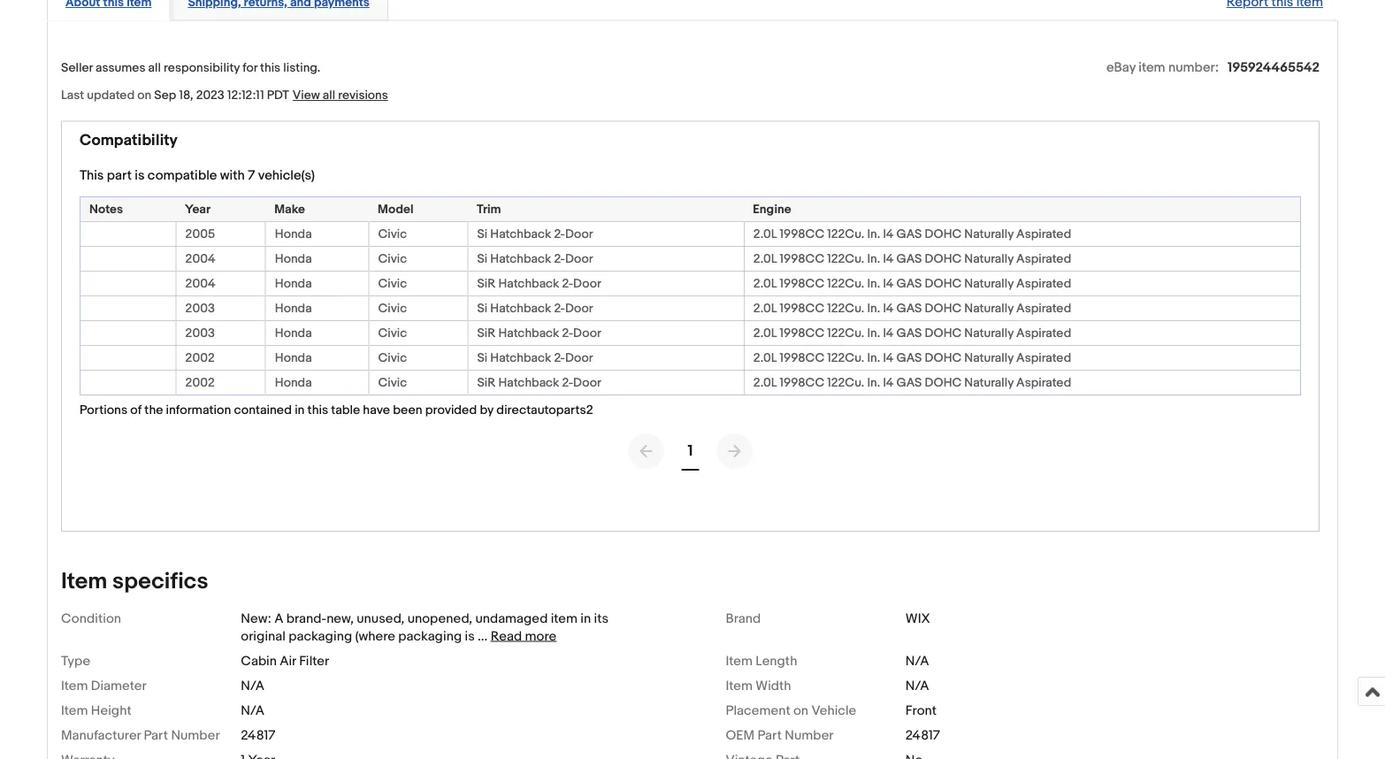 Task type: vqa. For each thing, say whether or not it's contained in the screenshot.
second the "24817" from right
yes



Task type: locate. For each thing, give the bounding box(es) containing it.
1 vertical spatial is
[[465, 628, 475, 644]]

4 si from the top
[[477, 350, 488, 365]]

1 vertical spatial sir
[[477, 326, 496, 341]]

1 vertical spatial item
[[551, 610, 578, 626]]

1 vertical spatial 2002
[[185, 375, 215, 390]]

this left table
[[308, 402, 328, 418]]

1 l4 from the top
[[883, 226, 894, 241]]

24817
[[241, 727, 276, 743], [906, 727, 941, 743]]

2 part from the left
[[758, 727, 782, 743]]

item up item width
[[726, 653, 753, 669]]

1 number from the left
[[171, 727, 220, 743]]

item up more
[[551, 610, 578, 626]]

1 2.0l from the top
[[754, 226, 777, 241]]

4 in. from the top
[[868, 301, 881, 316]]

si for 2003
[[477, 301, 488, 316]]

0 horizontal spatial this
[[260, 61, 281, 76]]

notes
[[89, 202, 123, 217]]

7
[[248, 167, 255, 183]]

is right the part
[[135, 167, 145, 183]]

item
[[1139, 60, 1166, 76], [551, 610, 578, 626]]

si for 2002
[[477, 350, 488, 365]]

2004 for sir hatchback 2-door
[[185, 276, 215, 291]]

195924465542
[[1228, 60, 1320, 76]]

item for item height
[[61, 702, 88, 718]]

item right 'ebay'
[[1139, 60, 1166, 76]]

0 horizontal spatial is
[[135, 167, 145, 183]]

1 si hatchback 2-door from the top
[[477, 226, 593, 241]]

n/a
[[906, 653, 929, 669], [241, 678, 264, 694], [906, 678, 929, 694], [241, 702, 264, 718]]

all up the sep
[[148, 61, 161, 76]]

item up the manufacturer
[[61, 702, 88, 718]]

item for item length
[[726, 653, 753, 669]]

2 vertical spatial sir
[[477, 375, 496, 390]]

this right for
[[260, 61, 281, 76]]

part for manufacturer
[[144, 727, 168, 743]]

sir for 2002
[[477, 375, 496, 390]]

undamaged
[[475, 610, 548, 626]]

1 button
[[671, 432, 710, 471]]

1 horizontal spatial 24817
[[906, 727, 941, 743]]

oem part number
[[726, 727, 834, 743]]

7 naturally from the top
[[965, 375, 1014, 390]]

year
[[185, 202, 211, 217]]

5 dohc from the top
[[925, 326, 962, 341]]

updated
[[87, 88, 135, 103]]

2 sir from the top
[[477, 326, 496, 341]]

tab list
[[47, 0, 1339, 21]]

1 vertical spatial sir hatchback 2-door
[[477, 326, 602, 341]]

0 horizontal spatial packaging
[[289, 628, 352, 644]]

1 2004 from the top
[[185, 251, 215, 266]]

responsibility
[[164, 61, 240, 76]]

6 naturally from the top
[[965, 350, 1014, 365]]

0 horizontal spatial item
[[551, 610, 578, 626]]

2 si from the top
[[477, 251, 488, 266]]

placement on vehicle
[[726, 702, 857, 718]]

cabin
[[241, 653, 277, 669]]

part right the manufacturer
[[144, 727, 168, 743]]

oem
[[726, 727, 755, 743]]

4 si hatchback 2-door from the top
[[477, 350, 593, 365]]

1 1998cc from the top
[[780, 226, 825, 241]]

2023
[[196, 88, 225, 103]]

5 honda from the top
[[275, 326, 312, 341]]

civic
[[378, 226, 407, 241], [378, 251, 407, 266], [378, 276, 407, 291], [378, 301, 407, 316], [378, 326, 407, 341], [378, 350, 407, 365], [378, 375, 407, 390]]

5 aspirated from the top
[[1017, 326, 1072, 341]]

4 1998cc from the top
[[780, 301, 825, 316]]

2 2.0l 1998cc 122cu. in. l4 gas dohc naturally aspirated from the top
[[754, 251, 1072, 266]]

l4
[[883, 226, 894, 241], [883, 251, 894, 266], [883, 276, 894, 291], [883, 301, 894, 316], [883, 326, 894, 341], [883, 350, 894, 365], [883, 375, 894, 390]]

new:
[[241, 610, 272, 626]]

this part is compatible with 7 vehicle(s)
[[80, 167, 315, 183]]

model
[[378, 202, 414, 217]]

its
[[594, 610, 609, 626]]

type
[[61, 653, 90, 669]]

0 vertical spatial in
[[295, 402, 305, 418]]

2002 for si hatchback 2-door
[[185, 350, 215, 365]]

si for 2004
[[477, 251, 488, 266]]

provided
[[425, 402, 477, 418]]

1 vertical spatial 2004
[[185, 276, 215, 291]]

2.0l 1998cc 122cu. in. l4 gas dohc naturally aspirated
[[754, 226, 1072, 241], [754, 251, 1072, 266], [754, 276, 1072, 291], [754, 301, 1072, 316], [754, 326, 1072, 341], [754, 350, 1072, 365], [754, 375, 1072, 390]]

packaging down unopened,
[[398, 628, 462, 644]]

0 vertical spatial item
[[1139, 60, 1166, 76]]

1 part from the left
[[144, 727, 168, 743]]

number for manufacturer part number
[[171, 727, 220, 743]]

height
[[91, 702, 132, 718]]

3 l4 from the top
[[883, 276, 894, 291]]

0 vertical spatial 2004
[[185, 251, 215, 266]]

seller assumes all responsibility for this listing.
[[61, 61, 321, 76]]

item
[[61, 568, 107, 595], [726, 653, 753, 669], [61, 678, 88, 694], [726, 678, 753, 694], [61, 702, 88, 718]]

0 vertical spatial sir hatchback 2-door
[[477, 276, 602, 291]]

door
[[565, 226, 593, 241], [565, 251, 593, 266], [573, 276, 602, 291], [565, 301, 593, 316], [573, 326, 602, 341], [565, 350, 593, 365], [573, 375, 602, 390]]

revisions
[[338, 88, 388, 103]]

in inside new: a brand-new, unused, unopened, undamaged item in its original packaging (where packaging is ...
[[581, 610, 591, 626]]

is left "..."
[[465, 628, 475, 644]]

2 naturally from the top
[[965, 251, 1014, 266]]

1 horizontal spatial part
[[758, 727, 782, 743]]

2 2002 from the top
[[185, 375, 215, 390]]

5 gas from the top
[[897, 326, 922, 341]]

all right view
[[323, 88, 336, 103]]

dohc
[[925, 226, 962, 241], [925, 251, 962, 266], [925, 276, 962, 291], [925, 301, 962, 316], [925, 326, 962, 341], [925, 350, 962, 365], [925, 375, 962, 390]]

condition
[[61, 610, 121, 626]]

read
[[491, 628, 522, 644]]

2-
[[554, 226, 565, 241], [554, 251, 565, 266], [562, 276, 573, 291], [554, 301, 565, 316], [562, 326, 573, 341], [554, 350, 565, 365], [562, 375, 573, 390]]

on up the 'oem part number'
[[794, 702, 809, 718]]

listing.
[[283, 61, 321, 76]]

is inside new: a brand-new, unused, unopened, undamaged item in its original packaging (where packaging is ...
[[465, 628, 475, 644]]

on left the sep
[[137, 88, 151, 103]]

0 vertical spatial sir
[[477, 276, 496, 291]]

naturally
[[965, 226, 1014, 241], [965, 251, 1014, 266], [965, 276, 1014, 291], [965, 301, 1014, 316], [965, 326, 1014, 341], [965, 350, 1014, 365], [965, 375, 1014, 390]]

0 vertical spatial 2003
[[185, 301, 215, 316]]

5 2.0l from the top
[[754, 326, 777, 341]]

2 si hatchback 2-door from the top
[[477, 251, 593, 266]]

7 civic from the top
[[378, 375, 407, 390]]

number
[[171, 727, 220, 743], [785, 727, 834, 743]]

by
[[480, 402, 494, 418]]

aspirated
[[1017, 226, 1072, 241], [1017, 251, 1072, 266], [1017, 276, 1072, 291], [1017, 301, 1072, 316], [1017, 326, 1072, 341], [1017, 350, 1072, 365], [1017, 375, 1072, 390]]

si hatchback 2-door
[[477, 226, 593, 241], [477, 251, 593, 266], [477, 301, 593, 316], [477, 350, 593, 365]]

2002
[[185, 350, 215, 365], [185, 375, 215, 390]]

sir hatchback 2-door
[[477, 276, 602, 291], [477, 326, 602, 341], [477, 375, 602, 390]]

diameter
[[91, 678, 147, 694]]

sir hatchback 2-door for 2004
[[477, 276, 602, 291]]

hatchback
[[490, 226, 551, 241], [490, 251, 551, 266], [499, 276, 560, 291], [490, 301, 551, 316], [499, 326, 560, 341], [490, 350, 551, 365], [499, 375, 560, 390]]

0 vertical spatial 2002
[[185, 350, 215, 365]]

item width
[[726, 678, 792, 694]]

last updated on sep 18, 2023 12:12:11 pdt view all revisions
[[61, 88, 388, 103]]

1 24817 from the left
[[241, 727, 276, 743]]

view
[[293, 88, 320, 103]]

6 2.0l 1998cc 122cu. in. l4 gas dohc naturally aspirated from the top
[[754, 350, 1072, 365]]

packaging down brand-
[[289, 628, 352, 644]]

2 l4 from the top
[[883, 251, 894, 266]]

2 in. from the top
[[868, 251, 881, 266]]

24817 down front at the bottom of page
[[906, 727, 941, 743]]

2 2.0l from the top
[[754, 251, 777, 266]]

1 horizontal spatial is
[[465, 628, 475, 644]]

2 number from the left
[[785, 727, 834, 743]]

24817 for oem part number
[[906, 727, 941, 743]]

engine
[[753, 202, 792, 217]]

si hatchback 2-door for 2005
[[477, 226, 593, 241]]

1 vertical spatial in
[[581, 610, 591, 626]]

3 dohc from the top
[[925, 276, 962, 291]]

1 in. from the top
[[868, 226, 881, 241]]

3 sir hatchback 2-door from the top
[[477, 375, 602, 390]]

n/a for item width
[[906, 678, 929, 694]]

1 vertical spatial 2003
[[185, 326, 215, 341]]

2 sir hatchback 2-door from the top
[[477, 326, 602, 341]]

0 horizontal spatial number
[[171, 727, 220, 743]]

1 horizontal spatial this
[[308, 402, 328, 418]]

item down the type at the left bottom of the page
[[61, 678, 88, 694]]

1 si from the top
[[477, 226, 488, 241]]

3 honda from the top
[[275, 276, 312, 291]]

2005
[[185, 226, 215, 241]]

of
[[130, 402, 142, 418]]

1 2002 from the top
[[185, 350, 215, 365]]

(where
[[355, 628, 395, 644]]

2003 down '2005'
[[185, 301, 215, 316]]

item up placement
[[726, 678, 753, 694]]

2003 up information
[[185, 326, 215, 341]]

0 horizontal spatial 24817
[[241, 727, 276, 743]]

all
[[148, 61, 161, 76], [323, 88, 336, 103]]

item length
[[726, 653, 798, 669]]

in
[[295, 402, 305, 418], [581, 610, 591, 626]]

more
[[525, 628, 557, 644]]

item up condition
[[61, 568, 107, 595]]

sir for 2004
[[477, 276, 496, 291]]

4 2.0l from the top
[[754, 301, 777, 316]]

3 si hatchback 2-door from the top
[[477, 301, 593, 316]]

part down placement
[[758, 727, 782, 743]]

n/a for item diameter
[[241, 678, 264, 694]]

in left 'its'
[[581, 610, 591, 626]]

0 vertical spatial this
[[260, 61, 281, 76]]

is
[[135, 167, 145, 183], [465, 628, 475, 644]]

2003
[[185, 301, 215, 316], [185, 326, 215, 341]]

in right contained
[[295, 402, 305, 418]]

1 sir from the top
[[477, 276, 496, 291]]

3 1998cc from the top
[[780, 276, 825, 291]]

been
[[393, 402, 423, 418]]

0 horizontal spatial part
[[144, 727, 168, 743]]

24817 down the cabin on the left
[[241, 727, 276, 743]]

sir
[[477, 276, 496, 291], [477, 326, 496, 341], [477, 375, 496, 390]]

3 civic from the top
[[378, 276, 407, 291]]

3 si from the top
[[477, 301, 488, 316]]

0 horizontal spatial on
[[137, 88, 151, 103]]

part
[[144, 727, 168, 743], [758, 727, 782, 743]]

ebay
[[1107, 60, 1136, 76]]

this
[[260, 61, 281, 76], [308, 402, 328, 418]]

last
[[61, 88, 84, 103]]

packaging
[[289, 628, 352, 644], [398, 628, 462, 644]]

1 vertical spatial all
[[323, 88, 336, 103]]

si for 2005
[[477, 226, 488, 241]]

2 2004 from the top
[[185, 276, 215, 291]]

7 2.0l from the top
[[754, 375, 777, 390]]

1 sir hatchback 2-door from the top
[[477, 276, 602, 291]]

4 civic from the top
[[378, 301, 407, 316]]

si
[[477, 226, 488, 241], [477, 251, 488, 266], [477, 301, 488, 316], [477, 350, 488, 365]]

3 aspirated from the top
[[1017, 276, 1072, 291]]

0 vertical spatial all
[[148, 61, 161, 76]]

1 horizontal spatial packaging
[[398, 628, 462, 644]]

1 horizontal spatial number
[[785, 727, 834, 743]]

5 l4 from the top
[[883, 326, 894, 341]]

manufacturer
[[61, 727, 141, 743]]

in.
[[868, 226, 881, 241], [868, 251, 881, 266], [868, 276, 881, 291], [868, 301, 881, 316], [868, 326, 881, 341], [868, 350, 881, 365], [868, 375, 881, 390]]

honda
[[275, 226, 312, 241], [275, 251, 312, 266], [275, 276, 312, 291], [275, 301, 312, 316], [275, 326, 312, 341], [275, 350, 312, 365], [275, 375, 312, 390]]

item inside new: a brand-new, unused, unopened, undamaged item in its original packaging (where packaging is ...
[[551, 610, 578, 626]]

si hatchback 2-door for 2004
[[477, 251, 593, 266]]

2 2003 from the top
[[185, 326, 215, 341]]

1 horizontal spatial in
[[581, 610, 591, 626]]

6 gas from the top
[[897, 350, 922, 365]]

3 sir from the top
[[477, 375, 496, 390]]

1 horizontal spatial on
[[794, 702, 809, 718]]

2 vertical spatial sir hatchback 2-door
[[477, 375, 602, 390]]

12:12:11
[[227, 88, 264, 103]]

7 in. from the top
[[868, 375, 881, 390]]

7 aspirated from the top
[[1017, 375, 1072, 390]]

1 2003 from the top
[[185, 301, 215, 316]]

1 vertical spatial this
[[308, 402, 328, 418]]



Task type: describe. For each thing, give the bounding box(es) containing it.
with
[[220, 167, 245, 183]]

1 horizontal spatial all
[[323, 88, 336, 103]]

1 naturally from the top
[[965, 226, 1014, 241]]

original
[[241, 628, 286, 644]]

length
[[756, 653, 798, 669]]

filter
[[299, 653, 329, 669]]

seller
[[61, 61, 93, 76]]

1 aspirated from the top
[[1017, 226, 1072, 241]]

6 1998cc from the top
[[780, 350, 825, 365]]

sir hatchback 2-door for 2003
[[477, 326, 602, 341]]

ebay item number: 195924465542
[[1107, 60, 1320, 76]]

4 gas from the top
[[897, 301, 922, 316]]

trim
[[477, 202, 501, 217]]

1 civic from the top
[[378, 226, 407, 241]]

vehicle(s)
[[258, 167, 315, 183]]

4 l4 from the top
[[883, 301, 894, 316]]

6 dohc from the top
[[925, 350, 962, 365]]

sir for 2003
[[477, 326, 496, 341]]

4 aspirated from the top
[[1017, 301, 1072, 316]]

0 vertical spatial is
[[135, 167, 145, 183]]

read more button
[[491, 628, 557, 644]]

manufacturer part number
[[61, 727, 220, 743]]

si hatchback 2-door for 2003
[[477, 301, 593, 316]]

1 navigation
[[80, 432, 1302, 471]]

2002 for sir hatchback 2-door
[[185, 375, 215, 390]]

table
[[331, 402, 360, 418]]

1 packaging from the left
[[289, 628, 352, 644]]

make
[[274, 202, 305, 217]]

n/a for item length
[[906, 653, 929, 669]]

front
[[906, 702, 937, 718]]

specifics
[[112, 568, 208, 595]]

2004 for si hatchback 2-door
[[185, 251, 215, 266]]

7 1998cc from the top
[[780, 375, 825, 390]]

contained
[[234, 402, 292, 418]]

5 civic from the top
[[378, 326, 407, 341]]

4 122cu. from the top
[[827, 301, 865, 316]]

information
[[166, 402, 231, 418]]

sir hatchback 2-door for 2002
[[477, 375, 602, 390]]

sep
[[154, 88, 176, 103]]

2 aspirated from the top
[[1017, 251, 1072, 266]]

the
[[144, 402, 163, 418]]

5 1998cc from the top
[[780, 326, 825, 341]]

4 2.0l 1998cc 122cu. in. l4 gas dohc naturally aspirated from the top
[[754, 301, 1072, 316]]

5 122cu. from the top
[[827, 326, 865, 341]]

1 122cu. from the top
[[827, 226, 865, 241]]

2003 for sir hatchback 2-door
[[185, 326, 215, 341]]

5 2.0l 1998cc 122cu. in. l4 gas dohc naturally aspirated from the top
[[754, 326, 1072, 341]]

6 honda from the top
[[275, 350, 312, 365]]

item diameter
[[61, 678, 147, 694]]

2003 for si hatchback 2-door
[[185, 301, 215, 316]]

3 2.0l from the top
[[754, 276, 777, 291]]

this
[[80, 167, 104, 183]]

1 honda from the top
[[275, 226, 312, 241]]

portions of the information contained in this table have been provided by directautoparts2
[[80, 402, 593, 418]]

brand
[[726, 610, 761, 626]]

1 vertical spatial on
[[794, 702, 809, 718]]

6 122cu. from the top
[[827, 350, 865, 365]]

4 honda from the top
[[275, 301, 312, 316]]

item for item specifics
[[61, 568, 107, 595]]

0 horizontal spatial all
[[148, 61, 161, 76]]

2 gas from the top
[[897, 251, 922, 266]]

item for item width
[[726, 678, 753, 694]]

2 honda from the top
[[275, 251, 312, 266]]

7 dohc from the top
[[925, 375, 962, 390]]

1 dohc from the top
[[925, 226, 962, 241]]

4 naturally from the top
[[965, 301, 1014, 316]]

for
[[243, 61, 257, 76]]

assumes
[[96, 61, 146, 76]]

2 packaging from the left
[[398, 628, 462, 644]]

1 2.0l 1998cc 122cu. in. l4 gas dohc naturally aspirated from the top
[[754, 226, 1072, 241]]

18,
[[179, 88, 193, 103]]

1
[[688, 442, 693, 460]]

new: a brand-new, unused, unopened, undamaged item in its original packaging (where packaging is ...
[[241, 610, 609, 644]]

part for oem
[[758, 727, 782, 743]]

new,
[[327, 610, 354, 626]]

1 gas from the top
[[897, 226, 922, 241]]

2 122cu. from the top
[[827, 251, 865, 266]]

a
[[275, 610, 284, 626]]

pdt
[[267, 88, 289, 103]]

brand-
[[287, 610, 327, 626]]

placement
[[726, 702, 791, 718]]

item height
[[61, 702, 132, 718]]

5 in. from the top
[[868, 326, 881, 341]]

4 dohc from the top
[[925, 301, 962, 316]]

3 naturally from the top
[[965, 276, 1014, 291]]

portions
[[80, 402, 128, 418]]

have
[[363, 402, 390, 418]]

part
[[107, 167, 132, 183]]

7 2.0l 1998cc 122cu. in. l4 gas dohc naturally aspirated from the top
[[754, 375, 1072, 390]]

compatibility
[[80, 130, 178, 149]]

width
[[756, 678, 792, 694]]

3 in. from the top
[[868, 276, 881, 291]]

unopened,
[[408, 610, 473, 626]]

2 civic from the top
[[378, 251, 407, 266]]

7 l4 from the top
[[883, 375, 894, 390]]

wix
[[906, 610, 931, 626]]

air
[[280, 653, 296, 669]]

number:
[[1169, 60, 1219, 76]]

3 2.0l 1998cc 122cu. in. l4 gas dohc naturally aspirated from the top
[[754, 276, 1072, 291]]

6 l4 from the top
[[883, 350, 894, 365]]

5 naturally from the top
[[965, 326, 1014, 341]]

6 in. from the top
[[868, 350, 881, 365]]

view all revisions link
[[289, 87, 388, 103]]

3 122cu. from the top
[[827, 276, 865, 291]]

item specifics
[[61, 568, 208, 595]]

read more
[[491, 628, 557, 644]]

si hatchback 2-door for 2002
[[477, 350, 593, 365]]

item for item diameter
[[61, 678, 88, 694]]

2 1998cc from the top
[[780, 251, 825, 266]]

7 122cu. from the top
[[827, 375, 865, 390]]

3 gas from the top
[[897, 276, 922, 291]]

6 civic from the top
[[378, 350, 407, 365]]

unused,
[[357, 610, 405, 626]]

0 vertical spatial on
[[137, 88, 151, 103]]

compatible
[[148, 167, 217, 183]]

6 aspirated from the top
[[1017, 350, 1072, 365]]

0 horizontal spatial in
[[295, 402, 305, 418]]

24817 for manufacturer part number
[[241, 727, 276, 743]]

vehicle
[[812, 702, 857, 718]]

...
[[478, 628, 488, 644]]

7 honda from the top
[[275, 375, 312, 390]]

number for oem part number
[[785, 727, 834, 743]]

directautoparts2
[[497, 402, 593, 418]]

7 gas from the top
[[897, 375, 922, 390]]

n/a for item height
[[241, 702, 264, 718]]

2 dohc from the top
[[925, 251, 962, 266]]

cabin air filter
[[241, 653, 329, 669]]

1 horizontal spatial item
[[1139, 60, 1166, 76]]

6 2.0l from the top
[[754, 350, 777, 365]]



